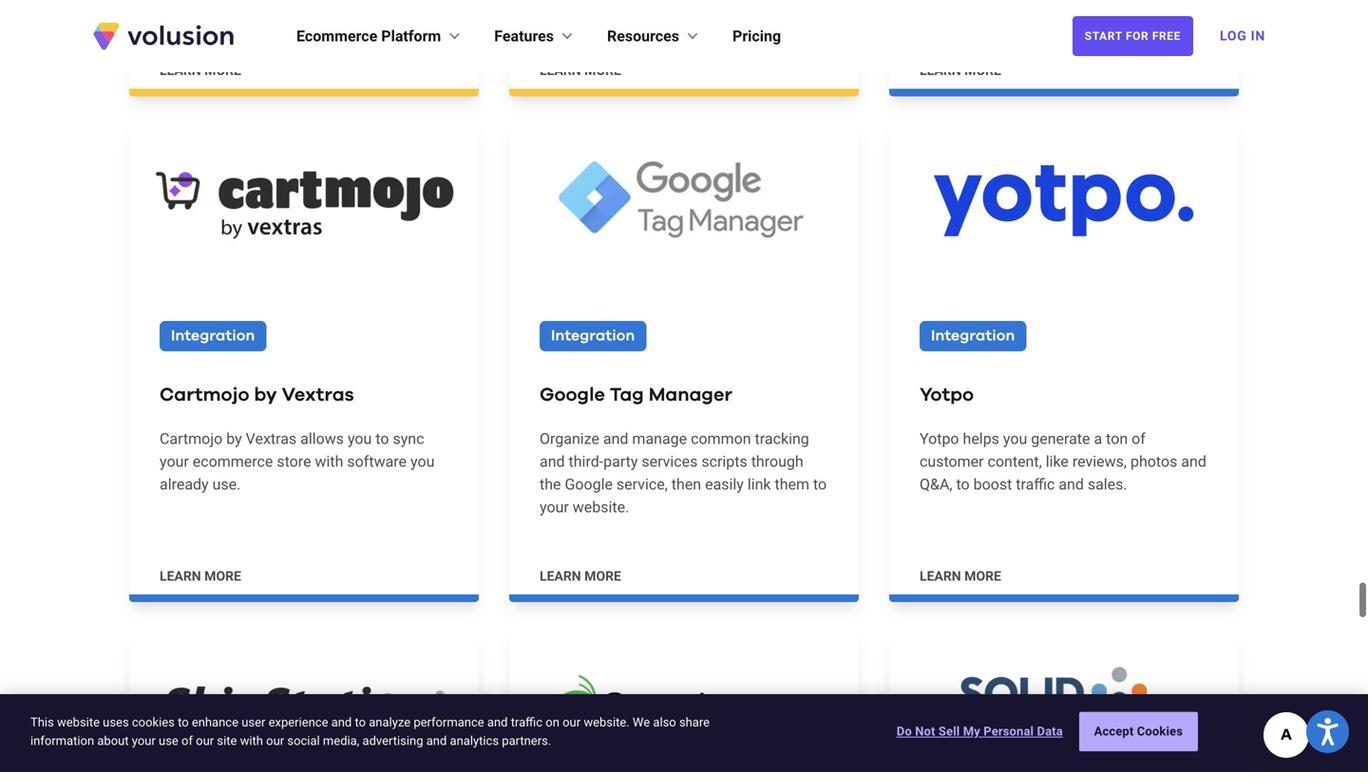 Task type: vqa. For each thing, say whether or not it's contained in the screenshot.


Task type: describe. For each thing, give the bounding box(es) containing it.
like
[[1046, 453, 1069, 471]]

your inside the organize and manage common tracking and third-party services scripts through the google service, then easily link them to your website.
[[540, 499, 569, 517]]

website. inside the organize and manage common tracking and third-party services scripts through the google service, then easily link them to your website.
[[573, 499, 630, 517]]

software
[[347, 453, 407, 471]]

tag
[[610, 386, 644, 405]]

helps
[[963, 430, 1000, 448]]

by for cartmojo by vextras
[[254, 386, 277, 405]]

common
[[691, 430, 751, 448]]

do not sell my personal data button
[[897, 714, 1063, 751]]

analyze
[[369, 716, 411, 730]]

tracking
[[755, 430, 810, 448]]

store
[[277, 453, 311, 471]]

performance
[[414, 716, 484, 730]]

services
[[642, 453, 698, 471]]

site
[[217, 734, 237, 749]]

platform
[[381, 27, 441, 45]]

uses
[[103, 716, 129, 730]]

this website uses cookies to enhance user experience and to analyze performance and traffic on our website. we also share information about your use of our site with our social media, advertising and analytics partners.
[[30, 716, 710, 749]]

personal
[[984, 725, 1034, 739]]

to up use
[[178, 716, 189, 730]]

to inside cartmojo by vextras allows you to sync your ecommerce store with software you already use.
[[376, 430, 389, 448]]

integration for google
[[551, 329, 635, 344]]

then
[[672, 476, 702, 494]]

shipstation image
[[129, 633, 479, 773]]

accept cookies button
[[1080, 713, 1198, 752]]

resources
[[607, 27, 680, 45]]

ecommerce platform button
[[297, 25, 464, 48]]

not
[[916, 725, 936, 739]]

sync
[[393, 430, 424, 448]]

log in link
[[1209, 15, 1277, 57]]

open accessibe: accessibility options, statement and help image
[[1318, 718, 1339, 746]]

your inside cartmojo by vextras allows you to sync your ecommerce store with software you already use.
[[160, 453, 189, 471]]

vextras for cartmojo by vextras
[[282, 386, 354, 405]]

do
[[897, 725, 912, 739]]

features button
[[495, 25, 577, 48]]

traffic inside yotpo helps you generate a ton of customer content, like reviews, photos and q&a, to boost traffic and sales.
[[1016, 476, 1055, 494]]

manager
[[649, 386, 733, 405]]

reviews,
[[1073, 453, 1127, 471]]

third-
[[569, 453, 604, 471]]

already
[[160, 476, 209, 494]]

1 horizontal spatial you
[[411, 453, 435, 471]]

cartmojo for cartmojo by vextras allows you to sync your ecommerce store with software you already use.
[[160, 430, 223, 448]]

log
[[1220, 28, 1248, 44]]

google inside the organize and manage common tracking and third-party services scripts through the google service, then easily link them to your website.
[[565, 476, 613, 494]]

of inside yotpo helps you generate a ton of customer content, like reviews, photos and q&a, to boost traffic and sales.
[[1132, 430, 1146, 448]]

to up media,
[[355, 716, 366, 730]]

service,
[[617, 476, 668, 494]]

resources button
[[607, 25, 702, 48]]

cartmojo by vextras
[[160, 386, 354, 405]]

link
[[748, 476, 771, 494]]

and up media,
[[331, 716, 352, 730]]

media,
[[323, 734, 360, 749]]

for
[[1126, 29, 1149, 43]]

cartmojo by vextras image
[[129, 127, 479, 276]]

easily
[[705, 476, 744, 494]]

ton
[[1107, 430, 1128, 448]]

this
[[30, 716, 54, 730]]

photos
[[1131, 453, 1178, 471]]

pricing link
[[733, 25, 781, 48]]

free
[[1153, 29, 1181, 43]]

and up party
[[603, 430, 629, 448]]

ecommerce platform
[[297, 27, 441, 45]]

partners.
[[502, 734, 552, 749]]

vextras for cartmojo by vextras allows you to sync your ecommerce store with software you already use.
[[246, 430, 297, 448]]

and down performance
[[427, 734, 447, 749]]

and down like on the right
[[1059, 476, 1084, 494]]

customer
[[920, 453, 984, 471]]

0 horizontal spatial you
[[348, 430, 372, 448]]

q&a,
[[920, 476, 953, 494]]

privacy alert dialog
[[0, 695, 1369, 773]]

your inside this website uses cookies to enhance user experience and to analyze performance and traffic on our website. we also share information about your use of our site with our social media, advertising and analytics partners.
[[132, 734, 156, 749]]

and up the
[[540, 453, 565, 471]]

social
[[287, 734, 320, 749]]

boost
[[974, 476, 1013, 494]]

a
[[1094, 430, 1103, 448]]

by for cartmojo by vextras allows you to sync your ecommerce store with software you already use.
[[226, 430, 242, 448]]

yotpo image
[[890, 127, 1239, 276]]

generate
[[1032, 430, 1091, 448]]

ecommerce
[[297, 27, 378, 45]]

google tag manager image
[[509, 127, 859, 276]]

manage
[[632, 430, 687, 448]]

on
[[546, 716, 560, 730]]



Task type: locate. For each thing, give the bounding box(es) containing it.
0 vertical spatial google
[[540, 386, 605, 405]]

and up analytics
[[488, 716, 508, 730]]

0 vertical spatial yotpo
[[920, 386, 974, 405]]

0 horizontal spatial of
[[182, 734, 193, 749]]

google up organize on the left bottom of the page
[[540, 386, 605, 405]]

to right them
[[814, 476, 827, 494]]

yotpo for yotpo helps you generate a ton of customer content, like reviews, photos and q&a, to boost traffic and sales.
[[920, 430, 960, 448]]

2 vertical spatial your
[[132, 734, 156, 749]]

2 horizontal spatial learn more link
[[890, 0, 1239, 97]]

with inside this website uses cookies to enhance user experience and to analyze performance and traffic on our website. we also share information about your use of our site with our social media, advertising and analytics partners.
[[240, 734, 263, 749]]

organize
[[540, 430, 600, 448]]

yotpo for yotpo
[[920, 386, 974, 405]]

0 vertical spatial vextras
[[282, 386, 354, 405]]

more
[[205, 63, 241, 78], [585, 63, 622, 78], [965, 63, 1002, 78], [205, 569, 241, 585], [585, 569, 622, 585], [965, 569, 1002, 585]]

0 horizontal spatial our
[[196, 734, 214, 749]]

you down sync
[[411, 453, 435, 471]]

1 horizontal spatial integration
[[551, 329, 635, 344]]

you
[[348, 430, 372, 448], [1004, 430, 1028, 448], [411, 453, 435, 471]]

vextras inside cartmojo by vextras allows you to sync your ecommerce store with software you already use.
[[246, 430, 297, 448]]

1 vertical spatial cartmojo
[[160, 430, 223, 448]]

with down "allows"
[[315, 453, 344, 471]]

0 vertical spatial website.
[[573, 499, 630, 517]]

you up content,
[[1004, 430, 1028, 448]]

1 integration from the left
[[171, 329, 255, 344]]

and
[[603, 430, 629, 448], [540, 453, 565, 471], [1182, 453, 1207, 471], [1059, 476, 1084, 494], [331, 716, 352, 730], [488, 716, 508, 730], [427, 734, 447, 749]]

3 learn more link from the left
[[890, 0, 1239, 97]]

1 horizontal spatial your
[[160, 453, 189, 471]]

1 cartmojo from the top
[[160, 386, 250, 405]]

of right use
[[182, 734, 193, 749]]

of inside this website uses cookies to enhance user experience and to analyze performance and traffic on our website. we also share information about your use of our site with our social media, advertising and analytics partners.
[[182, 734, 193, 749]]

start for free link
[[1073, 16, 1194, 56]]

analytics
[[450, 734, 499, 749]]

organize and manage common tracking and third-party services scripts through the google service, then easily link them to your website.
[[540, 430, 827, 517]]

website
[[57, 716, 100, 730]]

to inside the organize and manage common tracking and third-party services scripts through the google service, then easily link them to your website.
[[814, 476, 827, 494]]

1 vertical spatial website.
[[584, 716, 630, 730]]

about
[[97, 734, 129, 749]]

experience
[[269, 716, 328, 730]]

yotpo inside yotpo helps you generate a ton of customer content, like reviews, photos and q&a, to boost traffic and sales.
[[920, 430, 960, 448]]

0 vertical spatial cartmojo
[[160, 386, 250, 405]]

0 horizontal spatial traffic
[[511, 716, 543, 730]]

advertising
[[363, 734, 423, 749]]

solid commerce image
[[890, 633, 1239, 773]]

1 horizontal spatial of
[[1132, 430, 1146, 448]]

by inside cartmojo by vextras allows you to sync your ecommerce store with software you already use.
[[226, 430, 242, 448]]

0 vertical spatial by
[[254, 386, 277, 405]]

0 horizontal spatial by
[[226, 430, 242, 448]]

also
[[653, 716, 677, 730]]

0 horizontal spatial with
[[240, 734, 263, 749]]

3 integration from the left
[[932, 329, 1015, 344]]

1 vertical spatial your
[[540, 499, 569, 517]]

accept
[[1095, 725, 1134, 739]]

of right ton
[[1132, 430, 1146, 448]]

yotpo up helps
[[920, 386, 974, 405]]

1 horizontal spatial by
[[254, 386, 277, 405]]

our left social
[[266, 734, 284, 749]]

2 horizontal spatial your
[[540, 499, 569, 517]]

allows
[[300, 430, 344, 448]]

the
[[540, 476, 561, 494]]

learn more link
[[129, 0, 479, 97], [509, 0, 859, 97], [890, 0, 1239, 97]]

start for free
[[1085, 29, 1181, 43]]

cartmojo inside cartmojo by vextras allows you to sync your ecommerce store with software you already use.
[[160, 430, 223, 448]]

0 horizontal spatial your
[[132, 734, 156, 749]]

vextras
[[282, 386, 354, 405], [246, 430, 297, 448]]

cartmojo
[[160, 386, 250, 405], [160, 430, 223, 448]]

0 horizontal spatial learn more link
[[129, 0, 479, 97]]

1 learn more link from the left
[[129, 0, 479, 97]]

traffic
[[1016, 476, 1055, 494], [511, 716, 543, 730]]

2 cartmojo from the top
[[160, 430, 223, 448]]

cookies
[[1138, 725, 1183, 739]]

1 horizontal spatial traffic
[[1016, 476, 1055, 494]]

1 vertical spatial vextras
[[246, 430, 297, 448]]

0 vertical spatial with
[[315, 453, 344, 471]]

through
[[752, 453, 804, 471]]

ecommerce
[[193, 453, 273, 471]]

learn
[[160, 63, 201, 78], [540, 63, 581, 78], [920, 63, 962, 78], [160, 569, 201, 585], [540, 569, 581, 585], [920, 569, 962, 585]]

traffic down content,
[[1016, 476, 1055, 494]]

by
[[254, 386, 277, 405], [226, 430, 242, 448]]

you up software
[[348, 430, 372, 448]]

user
[[242, 716, 266, 730]]

do not sell my personal data
[[897, 725, 1063, 739]]

in
[[1251, 28, 1266, 44]]

2 learn more link from the left
[[509, 0, 859, 97]]

information
[[30, 734, 94, 749]]

1 yotpo from the top
[[920, 386, 974, 405]]

pricing
[[733, 27, 781, 45]]

traffic up partners.
[[511, 716, 543, 730]]

1 horizontal spatial learn more link
[[509, 0, 859, 97]]

data
[[1037, 725, 1063, 739]]

website. left we
[[584, 716, 630, 730]]

use.
[[213, 476, 241, 494]]

with
[[315, 453, 344, 471], [240, 734, 263, 749]]

we
[[633, 716, 650, 730]]

0 vertical spatial your
[[160, 453, 189, 471]]

your down the
[[540, 499, 569, 517]]

integration
[[171, 329, 255, 344], [551, 329, 635, 344], [932, 329, 1015, 344]]

2 yotpo from the top
[[920, 430, 960, 448]]

enhance
[[192, 716, 239, 730]]

website.
[[573, 499, 630, 517], [584, 716, 630, 730]]

learn more
[[160, 63, 241, 78], [540, 63, 622, 78], [920, 63, 1002, 78], [160, 569, 241, 585], [540, 569, 622, 585], [920, 569, 1002, 585]]

your up "already"
[[160, 453, 189, 471]]

cartmojo by vextras allows you to sync your ecommerce store with software you already use.
[[160, 430, 435, 494]]

by up store
[[254, 386, 277, 405]]

1 vertical spatial by
[[226, 430, 242, 448]]

to down customer
[[957, 476, 970, 494]]

0 vertical spatial traffic
[[1016, 476, 1055, 494]]

your
[[160, 453, 189, 471], [540, 499, 569, 517], [132, 734, 156, 749]]

1 vertical spatial of
[[182, 734, 193, 749]]

sell
[[939, 725, 960, 739]]

yotpo up customer
[[920, 430, 960, 448]]

1 horizontal spatial our
[[266, 734, 284, 749]]

2 horizontal spatial our
[[563, 716, 581, 730]]

2 horizontal spatial you
[[1004, 430, 1028, 448]]

content,
[[988, 453, 1042, 471]]

and right photos
[[1182, 453, 1207, 471]]

my
[[964, 725, 981, 739]]

1 vertical spatial traffic
[[511, 716, 543, 730]]

our right the on
[[563, 716, 581, 730]]

features
[[495, 27, 554, 45]]

you inside yotpo helps you generate a ton of customer content, like reviews, photos and q&a, to boost traffic and sales.
[[1004, 430, 1028, 448]]

integration for cartmojo
[[171, 329, 255, 344]]

2 integration from the left
[[551, 329, 635, 344]]

yotpo helps you generate a ton of customer content, like reviews, photos and q&a, to boost traffic and sales.
[[920, 430, 1207, 494]]

2 horizontal spatial integration
[[932, 329, 1015, 344]]

1 vertical spatial yotpo
[[920, 430, 960, 448]]

to up software
[[376, 430, 389, 448]]

cartmojo up ecommerce
[[160, 386, 250, 405]]

accept cookies
[[1095, 725, 1183, 739]]

start
[[1085, 29, 1123, 43]]

vextras up store
[[246, 430, 297, 448]]

google down third-
[[565, 476, 613, 494]]

by up ecommerce
[[226, 430, 242, 448]]

cartmojo up "already"
[[160, 430, 223, 448]]

cookies
[[132, 716, 175, 730]]

vextras up "allows"
[[282, 386, 354, 405]]

sales.
[[1088, 476, 1128, 494]]

to inside yotpo helps you generate a ton of customer content, like reviews, photos and q&a, to boost traffic and sales.
[[957, 476, 970, 494]]

1 horizontal spatial with
[[315, 453, 344, 471]]

1 vertical spatial with
[[240, 734, 263, 749]]

your down cookies at the bottom left of page
[[132, 734, 156, 749]]

grasshopper image
[[509, 633, 859, 773]]

0 horizontal spatial integration
[[171, 329, 255, 344]]

to
[[376, 430, 389, 448], [814, 476, 827, 494], [957, 476, 970, 494], [178, 716, 189, 730], [355, 716, 366, 730]]

our down enhance
[[196, 734, 214, 749]]

learn more button
[[160, 61, 241, 80], [540, 61, 622, 80], [920, 61, 1002, 80], [160, 568, 241, 587], [540, 568, 622, 587], [920, 568, 1002, 587]]

traffic inside this website uses cookies to enhance user experience and to analyze performance and traffic on our website. we also share information about your use of our site with our social media, advertising and analytics partners.
[[511, 716, 543, 730]]

cartmojo for cartmojo by vextras
[[160, 386, 250, 405]]

them
[[775, 476, 810, 494]]

scripts
[[702, 453, 748, 471]]

log in
[[1220, 28, 1266, 44]]

website. inside this website uses cookies to enhance user experience and to analyze performance and traffic on our website. we also share information about your use of our site with our social media, advertising and analytics partners.
[[584, 716, 630, 730]]

1 vertical spatial google
[[565, 476, 613, 494]]

with down user
[[240, 734, 263, 749]]

yotpo
[[920, 386, 974, 405], [920, 430, 960, 448]]

google
[[540, 386, 605, 405], [565, 476, 613, 494]]

of
[[1132, 430, 1146, 448], [182, 734, 193, 749]]

google tag manager
[[540, 386, 733, 405]]

party
[[604, 453, 638, 471]]

use
[[159, 734, 179, 749]]

0 vertical spatial of
[[1132, 430, 1146, 448]]

share
[[680, 716, 710, 730]]

with inside cartmojo by vextras allows you to sync your ecommerce store with software you already use.
[[315, 453, 344, 471]]

website. down service,
[[573, 499, 630, 517]]



